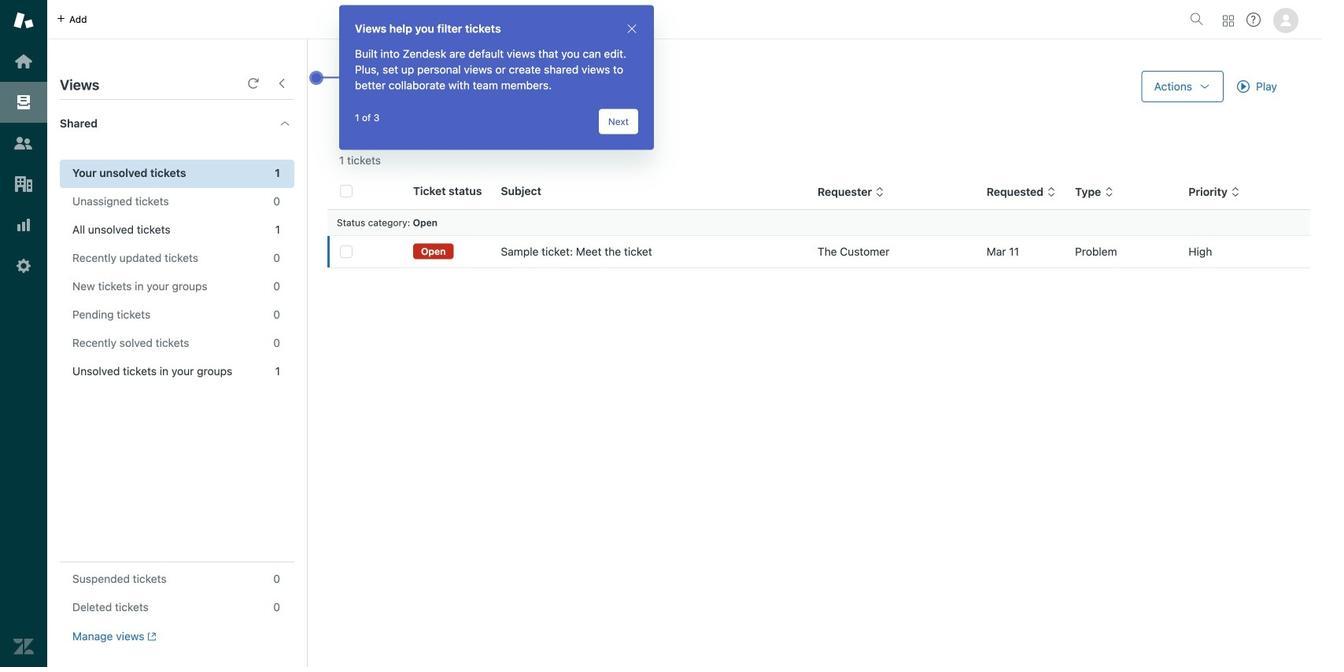 Task type: vqa. For each thing, say whether or not it's contained in the screenshot.
SEARCH CUSTOMERS field
no



Task type: locate. For each thing, give the bounding box(es) containing it.
views image
[[13, 92, 34, 113]]

get help image
[[1247, 13, 1261, 27]]

opens in a new tab image
[[144, 632, 157, 642]]

zendesk support image
[[13, 10, 34, 31]]

row
[[327, 236, 1311, 268]]

organizations image
[[13, 174, 34, 194]]

close image
[[626, 22, 638, 35]]

heading
[[47, 100, 307, 147]]

dialog
[[339, 5, 654, 150]]

zendesk image
[[13, 637, 34, 657]]

get started image
[[13, 51, 34, 72]]

refresh views pane image
[[247, 77, 260, 90]]



Task type: describe. For each thing, give the bounding box(es) containing it.
main element
[[0, 0, 47, 667]]

customers image
[[13, 133, 34, 153]]

reporting image
[[13, 215, 34, 235]]

admin image
[[13, 256, 34, 276]]

zendesk products image
[[1223, 15, 1234, 26]]

hide panel views image
[[275, 77, 288, 90]]



